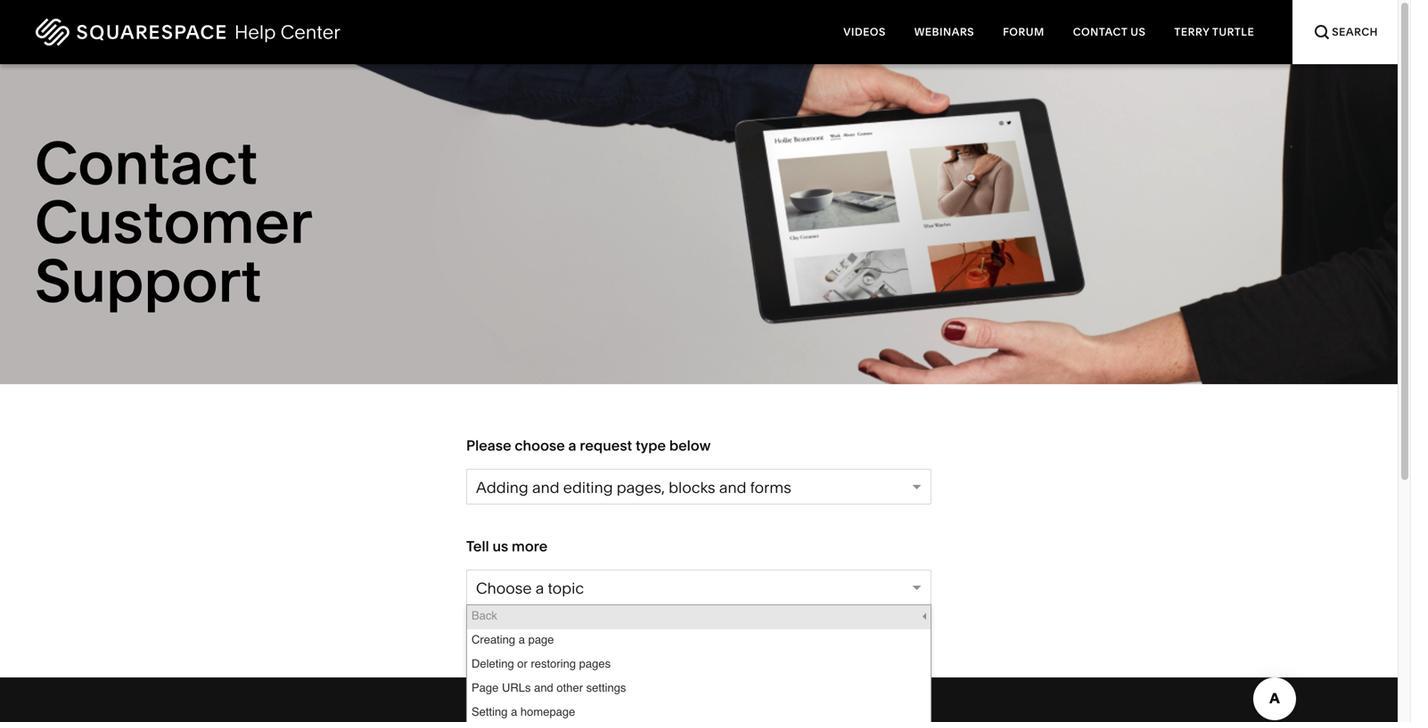 Task type: describe. For each thing, give the bounding box(es) containing it.
us
[[493, 538, 508, 555]]

request
[[580, 437, 632, 454]]

terry turtle link
[[1160, 0, 1269, 64]]

pages,
[[617, 478, 665, 497]]

pages
[[579, 657, 611, 670]]

a for homepage
[[511, 705, 517, 719]]

contact
[[1073, 25, 1128, 38]]

settings
[[586, 681, 626, 694]]

more
[[512, 538, 548, 555]]

back option
[[467, 605, 931, 629]]

below
[[669, 437, 711, 454]]

customer
[[35, 186, 311, 258]]

support
[[35, 245, 262, 317]]

page urls and other settings option
[[467, 678, 931, 702]]

and left editing
[[532, 478, 560, 497]]

webinars
[[914, 25, 974, 38]]

adding
[[476, 478, 529, 497]]

please choose a request type below
[[466, 437, 711, 454]]

tell us more
[[466, 538, 548, 555]]

back
[[472, 609, 497, 622]]

videos link
[[829, 0, 900, 64]]

choose
[[476, 579, 532, 598]]

please
[[466, 437, 511, 454]]

setting
[[472, 705, 508, 719]]

terry turtle
[[1174, 25, 1255, 38]]

contact us
[[1073, 25, 1146, 38]]

blocks
[[669, 478, 716, 497]]

page
[[528, 633, 554, 646]]

contact
[[35, 127, 258, 199]]

and inside option
[[534, 681, 553, 694]]

deleting or restoring pages option
[[467, 653, 931, 678]]

creating a page
[[472, 633, 554, 646]]

choose a topic
[[476, 579, 584, 598]]

search
[[1332, 25, 1378, 38]]



Task type: vqa. For each thing, say whether or not it's contained in the screenshot.
Terry Turtle link
yes



Task type: locate. For each thing, give the bounding box(es) containing it.
deleting
[[472, 657, 514, 670]]

a right choose on the bottom left of page
[[568, 437, 576, 454]]

a for page
[[519, 633, 525, 646]]

a
[[568, 437, 576, 454], [536, 579, 544, 598], [519, 633, 525, 646], [511, 705, 517, 719]]

setting a homepage
[[472, 705, 575, 719]]

forum link
[[989, 0, 1059, 64]]

page urls and other settings
[[472, 681, 626, 694]]

choose a topic link
[[466, 570, 932, 605]]

type
[[636, 437, 666, 454]]

videos
[[844, 25, 886, 38]]

contact customer support main content
[[0, 0, 1398, 722]]

adding and editing pages, blocks and forms
[[476, 478, 791, 497]]

us
[[1131, 25, 1146, 38]]

or
[[517, 657, 528, 670]]

a for topic
[[536, 579, 544, 598]]

restoring
[[531, 657, 576, 670]]

forum
[[1003, 25, 1045, 38]]

contact customer support
[[35, 127, 311, 317]]

a left topic
[[536, 579, 544, 598]]

urls
[[502, 681, 531, 694]]

forms
[[750, 478, 791, 497]]

contact us link
[[1059, 0, 1160, 64]]

other
[[557, 681, 583, 694]]

homepage
[[521, 705, 575, 719]]

page
[[472, 681, 499, 694]]

webinars link
[[900, 0, 989, 64]]

deleting or restoring pages
[[472, 657, 611, 670]]

tell
[[466, 538, 489, 555]]

search button
[[1293, 0, 1398, 64]]

and down deleting or restoring pages
[[534, 681, 553, 694]]

a down urls on the bottom left of page
[[511, 705, 517, 719]]

creating
[[472, 633, 515, 646]]

a left the page
[[519, 633, 525, 646]]

creating a page option
[[467, 629, 931, 653]]

and left 'forms'
[[719, 478, 747, 497]]

setting a homepage option
[[467, 702, 931, 722]]

editing
[[563, 478, 613, 497]]

and
[[532, 478, 560, 497], [719, 478, 747, 497], [534, 681, 553, 694]]

topic
[[548, 579, 584, 598]]

choose
[[515, 437, 565, 454]]

terry
[[1174, 25, 1210, 38]]

turtle
[[1212, 25, 1255, 38]]

tell us more list box
[[467, 605, 931, 722]]

adding and editing pages, blocks and forms link
[[466, 469, 932, 505]]



